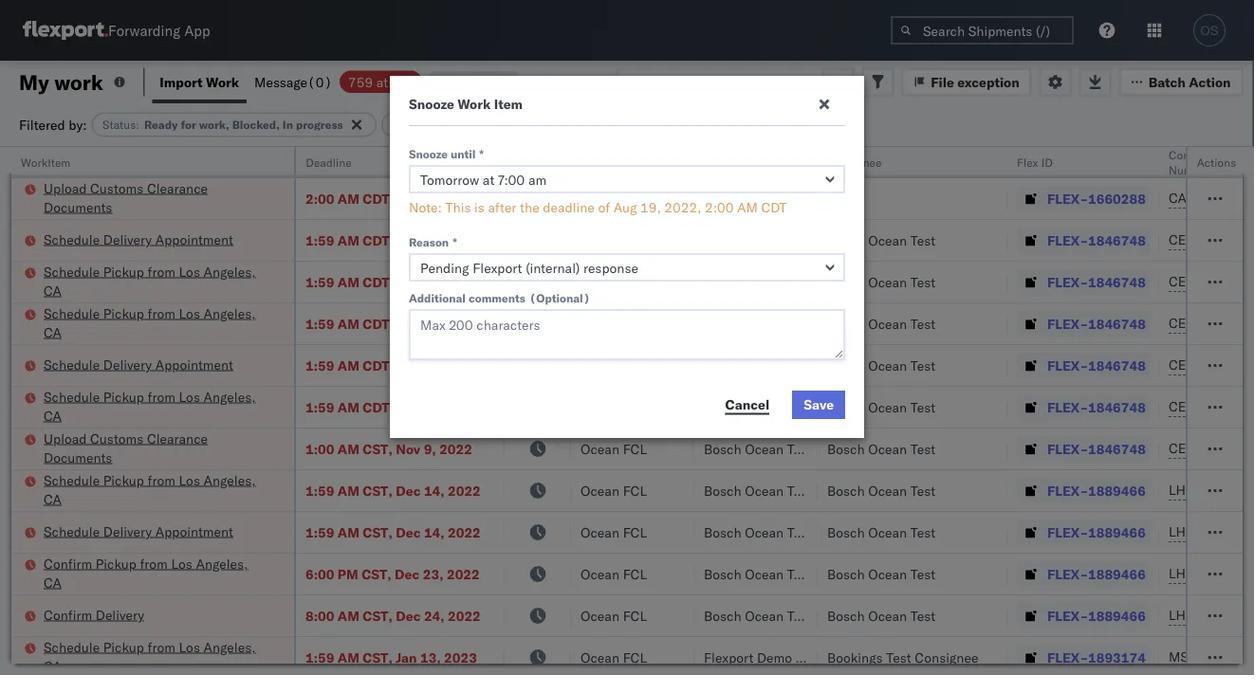 Task type: describe. For each thing, give the bounding box(es) containing it.
cancel
[[726, 396, 770, 413]]

2 schedule pickup from los angeles, ca link from the top
[[44, 304, 270, 342]]

1 - from the left
[[828, 190, 836, 207]]

blocked,
[[232, 118, 280, 132]]

6 1846748 from the top
[[1089, 441, 1146, 457]]

snooze until *
[[409, 147, 484, 161]]

2 ocean fcl from the top
[[581, 232, 647, 249]]

pickup for 2nd schedule pickup from los angeles, ca button from the bottom
[[103, 472, 144, 489]]

angeles, for confirm pickup from los angeles, ca link
[[196, 556, 248, 572]]

1 1846748 from the top
[[1089, 232, 1146, 249]]

appointment for 3rd 'schedule delivery appointment' button from the bottom schedule delivery appointment link
[[155, 231, 233, 248]]

4 flex- from the top
[[1048, 316, 1089, 332]]

resize handle column header for mode button
[[672, 147, 695, 676]]

confirm for confirm pickup from los angeles, ca
[[44, 556, 92, 572]]

3 5, from the top
[[425, 316, 437, 332]]

7 fcl from the top
[[623, 483, 647, 499]]

2 schedule from the top
[[44, 263, 100, 280]]

file exception
[[931, 74, 1020, 90]]

my work
[[19, 69, 103, 95]]

schedule delivery appointment link for 3rd 'schedule delivery appointment' button from the bottom
[[44, 230, 233, 249]]

from for 4th schedule pickup from los angeles, ca "link" from the top of the page
[[148, 472, 175, 489]]

the
[[520, 199, 540, 216]]

3 cdt, from the top
[[363, 274, 394, 290]]

flex id button
[[1008, 151, 1141, 170]]

2 cdt, from the top
[[363, 232, 394, 249]]

delivery for second 'schedule delivery appointment' button from the top
[[103, 356, 152, 373]]

1 ocean fcl from the top
[[581, 190, 647, 207]]

snoozed
[[393, 118, 437, 132]]

delivery for 3rd 'schedule delivery appointment' button from the bottom
[[103, 231, 152, 248]]

4 1846748 from the top
[[1089, 357, 1146, 374]]

actions
[[1198, 155, 1237, 169]]

deadline button
[[296, 151, 486, 170]]

2 ceau7522281 from the top
[[1169, 273, 1255, 290]]

3 schedule pickup from los angeles, ca link from the top
[[44, 388, 270, 426]]

schedule pickup from los angeles, ca for second schedule pickup from los angeles, ca "link" from the top
[[44, 305, 256, 341]]

schedule pickup from los angeles, ca for 3rd schedule pickup from los angeles, ca "link" from the bottom
[[44, 389, 256, 424]]

8:00 am cst, dec 24, 2022
[[306, 608, 481, 625]]

pickup for 1st schedule pickup from los angeles, ca button from the top of the page
[[103, 263, 144, 280]]

from for confirm pickup from los angeles, ca link
[[140, 556, 168, 572]]

work
[[54, 69, 103, 95]]

batch action
[[1149, 74, 1231, 90]]

12 flex- from the top
[[1048, 650, 1089, 666]]

1 schedule from the top
[[44, 231, 100, 248]]

759 at risk
[[348, 74, 414, 90]]

9 flex- from the top
[[1048, 524, 1089, 541]]

from for fifth schedule pickup from los angeles, ca "link" from the top of the page
[[148, 639, 175, 656]]

pickup for confirm pickup from los angeles, ca button
[[96, 556, 137, 572]]

flexport demo consignee for -
[[704, 190, 860, 207]]

6 fcl from the top
[[623, 441, 647, 457]]

10 fcl from the top
[[623, 608, 647, 625]]

3 1846748 from the top
[[1089, 316, 1146, 332]]

2 lhuu789456 from the top
[[1169, 524, 1255, 541]]

2 flex- from the top
[[1048, 232, 1089, 249]]

deadline
[[306, 155, 352, 169]]

2023
[[444, 650, 477, 666]]

by:
[[69, 116, 87, 133]]

item
[[494, 96, 523, 112]]

3 schedule delivery appointment button from the top
[[44, 522, 233, 543]]

2022,
[[665, 199, 702, 216]]

1 schedule delivery appointment button from the top
[[44, 230, 233, 251]]

my
[[19, 69, 49, 95]]

10 ocean fcl from the top
[[581, 608, 647, 625]]

los for 3rd schedule pickup from los angeles, ca "link" from the bottom
[[179, 389, 200, 405]]

1 lhuu789456 from the top
[[1169, 482, 1255, 499]]

5 1846748 from the top
[[1089, 399, 1146, 416]]

filtered
[[19, 116, 65, 133]]

ca for second schedule pickup from los angeles, ca "link" from the top
[[44, 324, 62, 341]]

3 lhuu789456 from the top
[[1169, 566, 1255, 582]]

4 1889466 from the top
[[1089, 608, 1146, 625]]

confirm delivery
[[44, 607, 144, 624]]

progress
[[296, 118, 343, 132]]

flex
[[1017, 155, 1039, 169]]

flexport for --
[[704, 190, 754, 207]]

1 schedule delivery appointment from the top
[[44, 231, 233, 248]]

1:00
[[306, 441, 334, 457]]

cst, up 6:00 pm cst, dec 23, 2022 at bottom left
[[363, 524, 393, 541]]

2 fcl from the top
[[623, 232, 647, 249]]

1 14, from the top
[[424, 483, 445, 499]]

Search Shipments (/) text field
[[891, 16, 1074, 45]]

snooze up the
[[514, 155, 552, 169]]

demo for bookings
[[757, 650, 793, 666]]

759
[[348, 74, 373, 90]]

workitem button
[[11, 151, 275, 170]]

import work button
[[152, 61, 247, 103]]

numbers
[[1169, 163, 1216, 177]]

schedule pickup from los angeles, ca for fifth schedule pickup from los angeles, ca "link" from the top of the page
[[44, 639, 256, 675]]

1:59 am cdt, nov 5, 2022 for schedule delivery appointment link for second 'schedule delivery appointment' button from the top
[[306, 357, 474, 374]]

3 flex-1846748 from the top
[[1048, 316, 1146, 332]]

2 1889466 from the top
[[1089, 524, 1146, 541]]

client name button
[[695, 151, 799, 170]]

risk
[[392, 74, 414, 90]]

flexport. image
[[23, 21, 108, 40]]

3 schedule from the top
[[44, 305, 100, 322]]

0 horizontal spatial aug
[[397, 190, 422, 207]]

: for snoozed
[[437, 118, 440, 132]]

4 schedule from the top
[[44, 356, 100, 373]]

4 flex-1846748 from the top
[[1048, 357, 1146, 374]]

app
[[184, 21, 210, 39]]

is
[[475, 199, 485, 216]]

msdu730450
[[1169, 649, 1255, 666]]

resize handle column header for consignee button
[[985, 147, 1008, 676]]

11 flex- from the top
[[1048, 608, 1089, 625]]

(0)
[[308, 74, 332, 90]]

after
[[488, 199, 517, 216]]

for
[[181, 118, 196, 132]]

additional
[[409, 291, 466, 305]]

5 1:59 from the top
[[306, 399, 334, 416]]

1 flex-1846748 from the top
[[1048, 232, 1146, 249]]

reason *
[[409, 235, 457, 249]]

confirm for confirm delivery
[[44, 607, 92, 624]]

workitem
[[21, 155, 71, 169]]

6 1:59 from the top
[[306, 483, 334, 499]]

at
[[377, 74, 388, 90]]

flex-1660288
[[1048, 190, 1146, 207]]

3 schedule delivery appointment from the top
[[44, 523, 233, 540]]

resize handle column header for deadline button
[[482, 147, 505, 676]]

6 ceau7522281 from the top
[[1169, 440, 1255, 457]]

(optional)
[[529, 291, 591, 305]]

batch
[[1149, 74, 1186, 90]]

angeles, for 3rd schedule pickup from los angeles, ca "link" from the bottom
[[204, 389, 256, 405]]

reason
[[409, 235, 449, 249]]

2 flex-1889466 from the top
[[1048, 524, 1146, 541]]

flex-1893174
[[1048, 650, 1146, 666]]

8 ocean fcl from the top
[[581, 524, 647, 541]]

8:00
[[306, 608, 334, 625]]

additional comments (optional)
[[409, 291, 591, 305]]

5, for 3rd 'schedule delivery appointment' button from the bottom schedule delivery appointment link
[[425, 232, 437, 249]]

demo for -
[[757, 190, 793, 207]]

pickup for fifth schedule pickup from los angeles, ca button
[[103, 639, 144, 656]]

24,
[[424, 608, 445, 625]]

8 resize handle column header from the left
[[1221, 147, 1243, 676]]

9 fcl from the top
[[623, 566, 647, 583]]

snooze for until
[[409, 147, 448, 161]]

angeles, for fifth schedule pickup from los angeles, ca "link" from the top of the page
[[204, 639, 256, 656]]

confirm delivery button
[[44, 606, 144, 627]]

forwarding app
[[108, 21, 210, 39]]

appointment for schedule delivery appointment link for second 'schedule delivery appointment' button from the top
[[155, 356, 233, 373]]

5 flex- from the top
[[1048, 357, 1089, 374]]

note:
[[409, 199, 442, 216]]

los for 4th schedule pickup from los angeles, ca "link" from the top of the page
[[179, 472, 200, 489]]

2 schedule delivery appointment button from the top
[[44, 355, 233, 376]]

11 ocean fcl from the top
[[581, 650, 647, 666]]

6 flex- from the top
[[1048, 399, 1089, 416]]

consignee inside button
[[828, 155, 882, 169]]

in
[[283, 118, 293, 132]]

save
[[804, 397, 834, 413]]

delivery for confirm delivery button
[[96, 607, 144, 624]]

status
[[103, 118, 136, 132]]

jan
[[396, 650, 417, 666]]

2 1:59 am cdt, nov 5, 2022 from the top
[[306, 274, 474, 290]]

5, for schedule delivery appointment link for second 'schedule delivery appointment' button from the top
[[425, 357, 437, 374]]

upload customs clearance documents link for 1:00 am cst, nov 9, 2022
[[44, 429, 270, 467]]

4 fcl from the top
[[623, 316, 647, 332]]

upload for 2:00 am cdt, aug 19, 2022
[[44, 180, 87, 196]]

9 ocean fcl from the top
[[581, 566, 647, 583]]

1 fcl from the top
[[623, 190, 647, 207]]

dec up 6:00 pm cst, dec 23, 2022 at bottom left
[[396, 524, 421, 541]]

205
[[436, 74, 461, 90]]

5 cdt, from the top
[[363, 357, 394, 374]]

comments
[[469, 291, 526, 305]]

confirm pickup from los angeles, ca
[[44, 556, 248, 591]]

Tomorrow at 7:00 am text field
[[409, 165, 846, 194]]

work,
[[199, 118, 229, 132]]

mode
[[581, 155, 610, 169]]

1 1:59 am cst, dec 14, 2022 from the top
[[306, 483, 481, 499]]

message
[[254, 74, 308, 90]]

1:59 am cdt, nov 5, 2022 for 3rd 'schedule delivery appointment' button from the bottom schedule delivery appointment link
[[306, 232, 474, 249]]

3 resize handle column header from the left
[[549, 147, 571, 676]]

appointment for schedule delivery appointment link related to third 'schedule delivery appointment' button from the top
[[155, 523, 233, 540]]

4 schedule pickup from los angeles, ca link from the top
[[44, 471, 270, 509]]

2 schedule delivery appointment from the top
[[44, 356, 233, 373]]

documents for 2:00
[[44, 199, 112, 215]]

bookings
[[828, 650, 883, 666]]

1660288
[[1089, 190, 1146, 207]]

1 schedule pickup from los angeles, ca button from the top
[[44, 262, 270, 302]]

ca for 5th schedule pickup from los angeles, ca "link" from the bottom of the page
[[44, 282, 62, 299]]

10 flex- from the top
[[1048, 566, 1089, 583]]

6 ocean fcl from the top
[[581, 441, 647, 457]]

7 1:59 from the top
[[306, 524, 334, 541]]

on
[[464, 74, 479, 90]]

pickup for 4th schedule pickup from los angeles, ca button from the bottom
[[103, 305, 144, 322]]

container numbers
[[1169, 148, 1220, 177]]

1893174
[[1089, 650, 1146, 666]]

forwarding
[[108, 21, 181, 39]]

save button
[[793, 391, 846, 420]]

4 flex-1889466 from the top
[[1048, 608, 1146, 625]]

los for 5th schedule pickup from los angeles, ca "link" from the bottom of the page
[[179, 263, 200, 280]]

13,
[[420, 650, 441, 666]]

8 1:59 from the top
[[306, 650, 334, 666]]

2 14, from the top
[[424, 524, 445, 541]]

2 schedule pickup from los angeles, ca button from the top
[[44, 304, 270, 344]]

pickup for third schedule pickup from los angeles, ca button from the bottom
[[103, 389, 144, 405]]

clearance for 2:00 am cdt, aug 19, 2022
[[147, 180, 208, 196]]

8 schedule from the top
[[44, 639, 100, 656]]

los for confirm pickup from los angeles, ca link
[[171, 556, 193, 572]]



Task type: locate. For each thing, give the bounding box(es) containing it.
3 schedule pickup from los angeles, ca from the top
[[44, 389, 256, 424]]

upload for 1:00 am cst, nov 9, 2022
[[44, 430, 87, 447]]

4 schedule pickup from los angeles, ca from the top
[[44, 472, 256, 508]]

cst, left jan
[[363, 650, 393, 666]]

schedule pickup from los angeles, ca for 5th schedule pickup from los angeles, ca "link" from the bottom of the page
[[44, 263, 256, 299]]

2 flexport from the top
[[704, 650, 754, 666]]

ocean
[[581, 190, 620, 207], [581, 232, 620, 249], [745, 232, 784, 249], [869, 232, 908, 249], [581, 274, 620, 290], [745, 274, 784, 290], [869, 274, 908, 290], [581, 316, 620, 332], [869, 316, 908, 332], [581, 357, 620, 374], [745, 357, 784, 374], [869, 357, 908, 374], [745, 399, 784, 416], [869, 399, 908, 416], [581, 441, 620, 457], [745, 441, 784, 457], [869, 441, 908, 457], [581, 483, 620, 499], [745, 483, 784, 499], [869, 483, 908, 499], [581, 524, 620, 541], [745, 524, 784, 541], [869, 524, 908, 541], [581, 566, 620, 583], [745, 566, 784, 583], [869, 566, 908, 583], [581, 608, 620, 625], [745, 608, 784, 625], [869, 608, 908, 625], [581, 650, 620, 666]]

2 schedule pickup from los angeles, ca from the top
[[44, 305, 256, 341]]

--
[[828, 190, 844, 207]]

*
[[480, 147, 484, 161], [453, 235, 457, 249]]

deadline
[[543, 199, 595, 216]]

flexport demo consignee
[[704, 190, 860, 207], [704, 650, 860, 666]]

0 vertical spatial documents
[[44, 199, 112, 215]]

0 vertical spatial customs
[[90, 180, 144, 196]]

los for fifth schedule pickup from los angeles, ca "link" from the top of the page
[[179, 639, 200, 656]]

1:59 am cst, dec 14, 2022 down the '1:00 am cst, nov 9, 2022'
[[306, 483, 481, 499]]

7 resize handle column header from the left
[[1137, 147, 1160, 676]]

8 flex- from the top
[[1048, 483, 1089, 499]]

1:59 am cst, jan 13, 2023
[[306, 650, 477, 666]]

dec
[[396, 483, 421, 499], [396, 524, 421, 541], [395, 566, 420, 583], [396, 608, 421, 625]]

2 clearance from the top
[[147, 430, 208, 447]]

6 ca from the top
[[44, 658, 62, 675]]

7 ocean fcl from the top
[[581, 483, 647, 499]]

exception
[[958, 74, 1020, 90]]

cdt,
[[363, 190, 394, 207], [363, 232, 394, 249], [363, 274, 394, 290], [363, 316, 394, 332], [363, 357, 394, 374], [363, 399, 394, 416]]

1 vertical spatial *
[[453, 235, 457, 249]]

6 resize handle column header from the left
[[985, 147, 1008, 676]]

schedule delivery appointment
[[44, 231, 233, 248], [44, 356, 233, 373], [44, 523, 233, 540]]

1 vertical spatial clearance
[[147, 430, 208, 447]]

message (0)
[[254, 74, 332, 90]]

id
[[1042, 155, 1053, 169]]

5 schedule pickup from los angeles, ca button from the top
[[44, 638, 270, 676]]

lhuu789456
[[1169, 482, 1255, 499], [1169, 524, 1255, 541], [1169, 566, 1255, 582], [1169, 607, 1255, 624]]

3 appointment from the top
[[155, 523, 233, 540]]

from for 3rd schedule pickup from los angeles, ca "link" from the bottom
[[148, 389, 175, 405]]

0 horizontal spatial :
[[136, 118, 139, 132]]

3 schedule delivery appointment link from the top
[[44, 522, 233, 541]]

cst, right pm
[[362, 566, 392, 583]]

0 vertical spatial work
[[206, 74, 239, 90]]

aug right of
[[614, 199, 637, 216]]

6 flex-1846748 from the top
[[1048, 441, 1146, 457]]

2 upload customs clearance documents link from the top
[[44, 429, 270, 467]]

flexport demo consignee for bookings
[[704, 650, 860, 666]]

1 clearance from the top
[[147, 180, 208, 196]]

schedule pickup from los angeles, ca link
[[44, 262, 270, 300], [44, 304, 270, 342], [44, 388, 270, 426], [44, 471, 270, 509], [44, 638, 270, 676]]

snooze down snoozed : no
[[409, 147, 448, 161]]

3 1:59 am cdt, nov 5, 2022 from the top
[[306, 316, 474, 332]]

3 fcl from the top
[[623, 274, 647, 290]]

1 flexport demo consignee from the top
[[704, 190, 860, 207]]

work for import
[[206, 74, 239, 90]]

1:59 am cdt, nov 5, 2022
[[306, 232, 474, 249], [306, 274, 474, 290], [306, 316, 474, 332], [306, 357, 474, 374], [306, 399, 474, 416]]

track
[[483, 74, 513, 90]]

consignee button
[[818, 151, 989, 170]]

cst, up 1:59 am cst, jan 13, 2023
[[363, 608, 393, 625]]

ca for confirm pickup from los angeles, ca link
[[44, 575, 62, 591]]

schedule pickup from los angeles, ca
[[44, 263, 256, 299], [44, 305, 256, 341], [44, 389, 256, 424], [44, 472, 256, 508], [44, 639, 256, 675]]

3 flex- from the top
[[1048, 274, 1089, 290]]

flex-1846748
[[1048, 232, 1146, 249], [1048, 274, 1146, 290], [1048, 316, 1146, 332], [1048, 357, 1146, 374], [1048, 399, 1146, 416], [1048, 441, 1146, 457]]

schedule delivery appointment button
[[44, 230, 233, 251], [44, 355, 233, 376], [44, 522, 233, 543]]

0 vertical spatial appointment
[[155, 231, 233, 248]]

ca for 4th schedule pickup from los angeles, ca "link" from the top of the page
[[44, 491, 62, 508]]

upload customs clearance documents for 2:00 am cdt, aug 19, 2022
[[44, 180, 208, 215]]

ready
[[144, 118, 178, 132]]

aug down deadline button
[[397, 190, 422, 207]]

1 upload customs clearance documents button from the top
[[44, 179, 270, 219]]

from for 5th schedule pickup from los angeles, ca "link" from the bottom of the page
[[148, 263, 175, 280]]

6:00
[[306, 566, 334, 583]]

1 vertical spatial demo
[[757, 650, 793, 666]]

* right reason
[[453, 235, 457, 249]]

4 ocean fcl from the top
[[581, 316, 647, 332]]

9,
[[424, 441, 436, 457]]

1 appointment from the top
[[155, 231, 233, 248]]

5 ceau7522281 from the top
[[1169, 399, 1255, 415]]

0 vertical spatial *
[[480, 147, 484, 161]]

nov
[[397, 232, 422, 249], [397, 274, 422, 290], [397, 316, 422, 332], [397, 357, 422, 374], [397, 399, 422, 416], [396, 441, 421, 457]]

cst, down the '1:00 am cst, nov 9, 2022'
[[363, 483, 393, 499]]

documents for 1:00
[[44, 449, 112, 466]]

ca inside confirm pickup from los angeles, ca
[[44, 575, 62, 591]]

customs for 1:00 am cst, nov 9, 2022
[[90, 430, 144, 447]]

client
[[704, 155, 735, 169]]

dec left 24,
[[396, 608, 421, 625]]

4 lhuu789456 from the top
[[1169, 607, 1255, 624]]

: left no
[[437, 118, 440, 132]]

snooze work item
[[409, 96, 523, 112]]

14, up "23," on the bottom left of page
[[424, 524, 445, 541]]

mode button
[[571, 151, 676, 170]]

7 flex- from the top
[[1048, 441, 1089, 457]]

snoozed : no
[[393, 118, 460, 132]]

resize handle column header for flex id button
[[1137, 147, 1160, 676]]

2 flex-1846748 from the top
[[1048, 274, 1146, 290]]

0 vertical spatial flexport demo consignee
[[704, 190, 860, 207]]

3 ocean fcl from the top
[[581, 274, 647, 290]]

upload customs clearance documents for 1:00 am cst, nov 9, 2022
[[44, 430, 208, 466]]

1 vertical spatial upload
[[44, 430, 87, 447]]

schedule pickup from los angeles, ca for 4th schedule pickup from los angeles, ca "link" from the top of the page
[[44, 472, 256, 508]]

ca for 3rd schedule pickup from los angeles, ca "link" from the bottom
[[44, 408, 62, 424]]

file
[[931, 74, 955, 90]]

work right the import
[[206, 74, 239, 90]]

1 cdt, from the top
[[363, 190, 394, 207]]

3 1:59 from the top
[[306, 316, 334, 332]]

2 5, from the top
[[425, 274, 437, 290]]

demo left bookings
[[757, 650, 793, 666]]

1 schedule pickup from los angeles, ca link from the top
[[44, 262, 270, 300]]

2 1846748 from the top
[[1089, 274, 1146, 290]]

import
[[160, 74, 203, 90]]

1 1889466 from the top
[[1089, 483, 1146, 499]]

1:59 am cst, dec 14, 2022
[[306, 483, 481, 499], [306, 524, 481, 541]]

1:59 am cdt, nov 5, 2022 for 3rd schedule pickup from los angeles, ca "link" from the bottom
[[306, 399, 474, 416]]

5 schedule pickup from los angeles, ca from the top
[[44, 639, 256, 675]]

11 fcl from the top
[[623, 650, 647, 666]]

upload customs clearance documents button for 2:00 am cdt, aug 19, 2022
[[44, 179, 270, 219]]

dec left "23," on the bottom left of page
[[395, 566, 420, 583]]

aug
[[397, 190, 422, 207], [614, 199, 637, 216]]

1 vertical spatial customs
[[90, 430, 144, 447]]

2 resize handle column header from the left
[[482, 147, 505, 676]]

pickup inside confirm pickup from los angeles, ca
[[96, 556, 137, 572]]

upload customs clearance documents link
[[44, 179, 270, 217], [44, 429, 270, 467]]

4 schedule pickup from los angeles, ca button from the top
[[44, 471, 270, 511]]

0 horizontal spatial 19,
[[426, 190, 446, 207]]

1 horizontal spatial 19,
[[641, 199, 661, 216]]

am
[[338, 190, 360, 207], [738, 199, 758, 216], [338, 232, 360, 249], [338, 274, 360, 290], [338, 316, 360, 332], [338, 357, 360, 374], [338, 399, 360, 416], [338, 441, 360, 457], [338, 483, 360, 499], [338, 524, 360, 541], [338, 608, 360, 625], [338, 650, 360, 666]]

no
[[445, 118, 460, 132]]

angeles, inside confirm pickup from los angeles, ca
[[196, 556, 248, 572]]

5, for 3rd schedule pickup from los angeles, ca "link" from the bottom
[[425, 399, 437, 416]]

cdt
[[762, 199, 787, 216]]

confirm
[[44, 556, 92, 572], [44, 607, 92, 624]]

1 upload customs clearance documents from the top
[[44, 180, 208, 215]]

1 vertical spatial flexport demo consignee
[[704, 650, 860, 666]]

upload customs clearance documents button for 1:00 am cst, nov 9, 2022
[[44, 429, 270, 469]]

4 5, from the top
[[425, 357, 437, 374]]

customs for 2:00 am cdt, aug 19, 2022
[[90, 180, 144, 196]]

6:00 pm cst, dec 23, 2022
[[306, 566, 480, 583]]

2 vertical spatial schedule delivery appointment link
[[44, 522, 233, 541]]

2 1:59 am cst, dec 14, 2022 from the top
[[306, 524, 481, 541]]

5,
[[425, 232, 437, 249], [425, 274, 437, 290], [425, 316, 437, 332], [425, 357, 437, 374], [425, 399, 437, 416]]

os button
[[1188, 9, 1232, 52]]

Max 200 characters text field
[[409, 309, 846, 361]]

batch action button
[[1120, 68, 1244, 96]]

2:00 right 2022,
[[705, 199, 734, 216]]

confirm up confirm delivery
[[44, 556, 92, 572]]

bosch ocean test
[[704, 232, 813, 249], [828, 232, 936, 249], [704, 274, 813, 290], [828, 274, 936, 290], [828, 316, 936, 332], [704, 357, 813, 374], [828, 357, 936, 374], [704, 399, 813, 416], [828, 399, 936, 416], [704, 441, 813, 457], [828, 441, 936, 457], [704, 483, 813, 499], [828, 483, 936, 499], [704, 524, 813, 541], [828, 524, 936, 541], [704, 566, 813, 583], [828, 566, 936, 583], [704, 608, 813, 625], [828, 608, 936, 625]]

ceau7522281
[[1169, 232, 1255, 248], [1169, 273, 1255, 290], [1169, 315, 1255, 332], [1169, 357, 1255, 373], [1169, 399, 1255, 415], [1169, 440, 1255, 457]]

0 vertical spatial schedule delivery appointment link
[[44, 230, 233, 249]]

work down 205 on track
[[458, 96, 491, 112]]

confirm delivery link
[[44, 606, 144, 625]]

2 upload customs clearance documents from the top
[[44, 430, 208, 466]]

resize handle column header for client name button
[[795, 147, 818, 676]]

test
[[788, 232, 813, 249], [911, 232, 936, 249], [788, 274, 813, 290], [911, 274, 936, 290], [911, 316, 936, 332], [788, 357, 813, 374], [911, 357, 936, 374], [788, 399, 813, 416], [911, 399, 936, 416], [788, 441, 813, 457], [911, 441, 936, 457], [788, 483, 813, 499], [911, 483, 936, 499], [788, 524, 813, 541], [911, 524, 936, 541], [788, 566, 813, 583], [911, 566, 936, 583], [788, 608, 813, 625], [911, 608, 936, 625], [887, 650, 912, 666]]

1 vertical spatial 1:59 am cst, dec 14, 2022
[[306, 524, 481, 541]]

work inside button
[[206, 74, 239, 90]]

4 1:59 am cdt, nov 5, 2022 from the top
[[306, 357, 474, 374]]

0 vertical spatial schedule delivery appointment button
[[44, 230, 233, 251]]

0 horizontal spatial work
[[206, 74, 239, 90]]

5 5, from the top
[[425, 399, 437, 416]]

0 vertical spatial confirm
[[44, 556, 92, 572]]

dec down the '1:00 am cst, nov 9, 2022'
[[396, 483, 421, 499]]

2 documents from the top
[[44, 449, 112, 466]]

6 cdt, from the top
[[363, 399, 394, 416]]

0 vertical spatial 14,
[[424, 483, 445, 499]]

-
[[828, 190, 836, 207], [836, 190, 844, 207]]

2 customs from the top
[[90, 430, 144, 447]]

1 vertical spatial schedule delivery appointment
[[44, 356, 233, 373]]

los
[[179, 263, 200, 280], [179, 305, 200, 322], [179, 389, 200, 405], [179, 472, 200, 489], [171, 556, 193, 572], [179, 639, 200, 656]]

cst, left 9, at left bottom
[[363, 441, 393, 457]]

8 fcl from the top
[[623, 524, 647, 541]]

4 ca from the top
[[44, 491, 62, 508]]

consignee
[[828, 155, 882, 169], [796, 190, 860, 207], [796, 650, 860, 666], [915, 650, 979, 666]]

19, up the reason *
[[426, 190, 446, 207]]

this
[[446, 199, 471, 216]]

2022
[[449, 190, 482, 207], [441, 232, 474, 249], [441, 274, 474, 290], [441, 316, 474, 332], [441, 357, 474, 374], [441, 399, 474, 416], [440, 441, 473, 457], [448, 483, 481, 499], [448, 524, 481, 541], [447, 566, 480, 583], [448, 608, 481, 625]]

angeles, for second schedule pickup from los angeles, ca "link" from the top
[[204, 305, 256, 322]]

1 horizontal spatial *
[[480, 147, 484, 161]]

0 vertical spatial upload customs clearance documents
[[44, 180, 208, 215]]

Search Work text field
[[617, 68, 824, 96]]

bookings test consignee
[[828, 650, 979, 666]]

cst,
[[363, 441, 393, 457], [363, 483, 393, 499], [363, 524, 393, 541], [362, 566, 392, 583], [363, 608, 393, 625], [363, 650, 393, 666]]

1 vertical spatial documents
[[44, 449, 112, 466]]

0 vertical spatial upload customs clearance documents link
[[44, 179, 270, 217]]

4 cdt, from the top
[[363, 316, 394, 332]]

14, down 9, at left bottom
[[424, 483, 445, 499]]

0 vertical spatial demo
[[757, 190, 793, 207]]

1 vertical spatial schedule delivery appointment link
[[44, 355, 233, 374]]

confirm pickup from los angeles, ca button
[[44, 555, 270, 595]]

1 vertical spatial schedule delivery appointment button
[[44, 355, 233, 376]]

: left ready
[[136, 118, 139, 132]]

0 vertical spatial schedule delivery appointment
[[44, 231, 233, 248]]

4 ceau7522281 from the top
[[1169, 357, 1255, 373]]

clearance for 1:00 am cst, nov 9, 2022
[[147, 430, 208, 447]]

confirm pickup from los angeles, ca link
[[44, 555, 270, 593]]

:
[[136, 118, 139, 132], [437, 118, 440, 132]]

file exception button
[[902, 68, 1032, 96], [902, 68, 1032, 96]]

delivery for third 'schedule delivery appointment' button from the top
[[103, 523, 152, 540]]

0 vertical spatial 1:59 am cst, dec 14, 2022
[[306, 483, 481, 499]]

2 appointment from the top
[[155, 356, 233, 373]]

1 vertical spatial upload customs clearance documents button
[[44, 429, 270, 469]]

note: this is after the deadline of aug 19, 2022, 2:00 am cdt
[[409, 199, 787, 216]]

* right until
[[480, 147, 484, 161]]

1 vertical spatial appointment
[[155, 356, 233, 373]]

1 flex- from the top
[[1048, 190, 1089, 207]]

1 horizontal spatial :
[[437, 118, 440, 132]]

demo down the name at the top right of page
[[757, 190, 793, 207]]

from for second schedule pickup from los angeles, ca "link" from the top
[[148, 305, 175, 322]]

1 vertical spatial flexport
[[704, 650, 754, 666]]

pickup
[[103, 263, 144, 280], [103, 305, 144, 322], [103, 389, 144, 405], [103, 472, 144, 489], [96, 556, 137, 572], [103, 639, 144, 656]]

1 flex-1889466 from the top
[[1048, 483, 1146, 499]]

1 vertical spatial confirm
[[44, 607, 92, 624]]

2:00 down deadline
[[306, 190, 334, 207]]

action
[[1190, 74, 1231, 90]]

1 horizontal spatial aug
[[614, 199, 637, 216]]

1 ca from the top
[[44, 282, 62, 299]]

los for second schedule pickup from los angeles, ca "link" from the top
[[179, 305, 200, 322]]

1 5, from the top
[[425, 232, 437, 249]]

1 ceau7522281 from the top
[[1169, 232, 1255, 248]]

angeles, for 4th schedule pickup from los angeles, ca "link" from the top of the page
[[204, 472, 256, 489]]

name
[[738, 155, 768, 169]]

1 horizontal spatial 2:00
[[705, 199, 734, 216]]

Pending Flexport (internal) response text field
[[409, 253, 846, 282]]

delivery inside button
[[96, 607, 144, 624]]

flexport
[[704, 190, 754, 207], [704, 650, 754, 666]]

1 upload from the top
[[44, 180, 87, 196]]

4 1:59 from the top
[[306, 357, 334, 374]]

5 schedule from the top
[[44, 389, 100, 405]]

1 upload customs clearance documents link from the top
[[44, 179, 270, 217]]

0 vertical spatial flexport
[[704, 190, 754, 207]]

5 fcl from the top
[[623, 357, 647, 374]]

angeles, for 5th schedule pickup from los angeles, ca "link" from the bottom of the page
[[204, 263, 256, 280]]

0 vertical spatial upload
[[44, 180, 87, 196]]

2:00 am cdt, aug 19, 2022
[[306, 190, 482, 207]]

resize handle column header for workitem button
[[271, 147, 294, 676]]

los inside confirm pickup from los angeles, ca
[[171, 556, 193, 572]]

1:59 am cst, dec 14, 2022 up 6:00 pm cst, dec 23, 2022 at bottom left
[[306, 524, 481, 541]]

2 vertical spatial schedule delivery appointment button
[[44, 522, 233, 543]]

1 confirm from the top
[[44, 556, 92, 572]]

1 resize handle column header from the left
[[271, 147, 294, 676]]

2 - from the left
[[836, 190, 844, 207]]

5 flex-1846748 from the top
[[1048, 399, 1146, 416]]

schedule delivery appointment link for second 'schedule delivery appointment' button from the top
[[44, 355, 233, 374]]

2 vertical spatial appointment
[[155, 523, 233, 540]]

of
[[598, 199, 610, 216]]

1 schedule pickup from los angeles, ca from the top
[[44, 263, 256, 299]]

clearance
[[147, 180, 208, 196], [147, 430, 208, 447]]

from inside confirm pickup from los angeles, ca
[[140, 556, 168, 572]]

1 vertical spatial upload customs clearance documents link
[[44, 429, 270, 467]]

2 : from the left
[[437, 118, 440, 132]]

5 ocean fcl from the top
[[581, 357, 647, 374]]

upload customs clearance documents link for 2:00 am cdt, aug 19, 2022
[[44, 179, 270, 217]]

container numbers button
[[1160, 143, 1255, 177]]

0 vertical spatial upload customs clearance documents button
[[44, 179, 270, 219]]

flex-1846748 button
[[1017, 227, 1150, 254], [1017, 227, 1150, 254], [1017, 269, 1150, 296], [1017, 269, 1150, 296], [1017, 311, 1150, 337], [1017, 311, 1150, 337], [1017, 353, 1150, 379], [1017, 353, 1150, 379], [1017, 394, 1150, 421], [1017, 394, 1150, 421], [1017, 436, 1150, 463], [1017, 436, 1150, 463]]

ocean fcl
[[581, 190, 647, 207], [581, 232, 647, 249], [581, 274, 647, 290], [581, 316, 647, 332], [581, 357, 647, 374], [581, 441, 647, 457], [581, 483, 647, 499], [581, 524, 647, 541], [581, 566, 647, 583], [581, 608, 647, 625], [581, 650, 647, 666]]

work for snooze
[[458, 96, 491, 112]]

1 vertical spatial upload customs clearance documents
[[44, 430, 208, 466]]

ca for fifth schedule pickup from los angeles, ca "link" from the top of the page
[[44, 658, 62, 675]]

3 schedule pickup from los angeles, ca button from the top
[[44, 388, 270, 428]]

2 upload from the top
[[44, 430, 87, 447]]

1 horizontal spatial work
[[458, 96, 491, 112]]

19, left 2022,
[[641, 199, 661, 216]]

snooze for work
[[409, 96, 454, 112]]

flexport for bookings test consignee
[[704, 650, 754, 666]]

14,
[[424, 483, 445, 499], [424, 524, 445, 541]]

schedule delivery appointment link for third 'schedule delivery appointment' button from the top
[[44, 522, 233, 541]]

0 horizontal spatial *
[[453, 235, 457, 249]]

client name
[[704, 155, 768, 169]]

2 ca from the top
[[44, 324, 62, 341]]

2 vertical spatial schedule delivery appointment
[[44, 523, 233, 540]]

0 horizontal spatial 2:00
[[306, 190, 334, 207]]

2 1:59 from the top
[[306, 274, 334, 290]]

confirm down confirm pickup from los angeles, ca
[[44, 607, 92, 624]]

filtered by:
[[19, 116, 87, 133]]

3 flex-1889466 from the top
[[1048, 566, 1146, 583]]

3 ceau7522281 from the top
[[1169, 315, 1255, 332]]

1 vertical spatial 14,
[[424, 524, 445, 541]]

0 vertical spatial clearance
[[147, 180, 208, 196]]

1 vertical spatial work
[[458, 96, 491, 112]]

confirm inside confirm pickup from los angeles, ca
[[44, 556, 92, 572]]

7 schedule from the top
[[44, 523, 100, 540]]

: for status
[[136, 118, 139, 132]]

snooze up snoozed : no
[[409, 96, 454, 112]]

4 resize handle column header from the left
[[672, 147, 695, 676]]

resize handle column header
[[271, 147, 294, 676], [482, 147, 505, 676], [549, 147, 571, 676], [672, 147, 695, 676], [795, 147, 818, 676], [985, 147, 1008, 676], [1137, 147, 1160, 676], [1221, 147, 1243, 676]]



Task type: vqa. For each thing, say whether or not it's contained in the screenshot.


